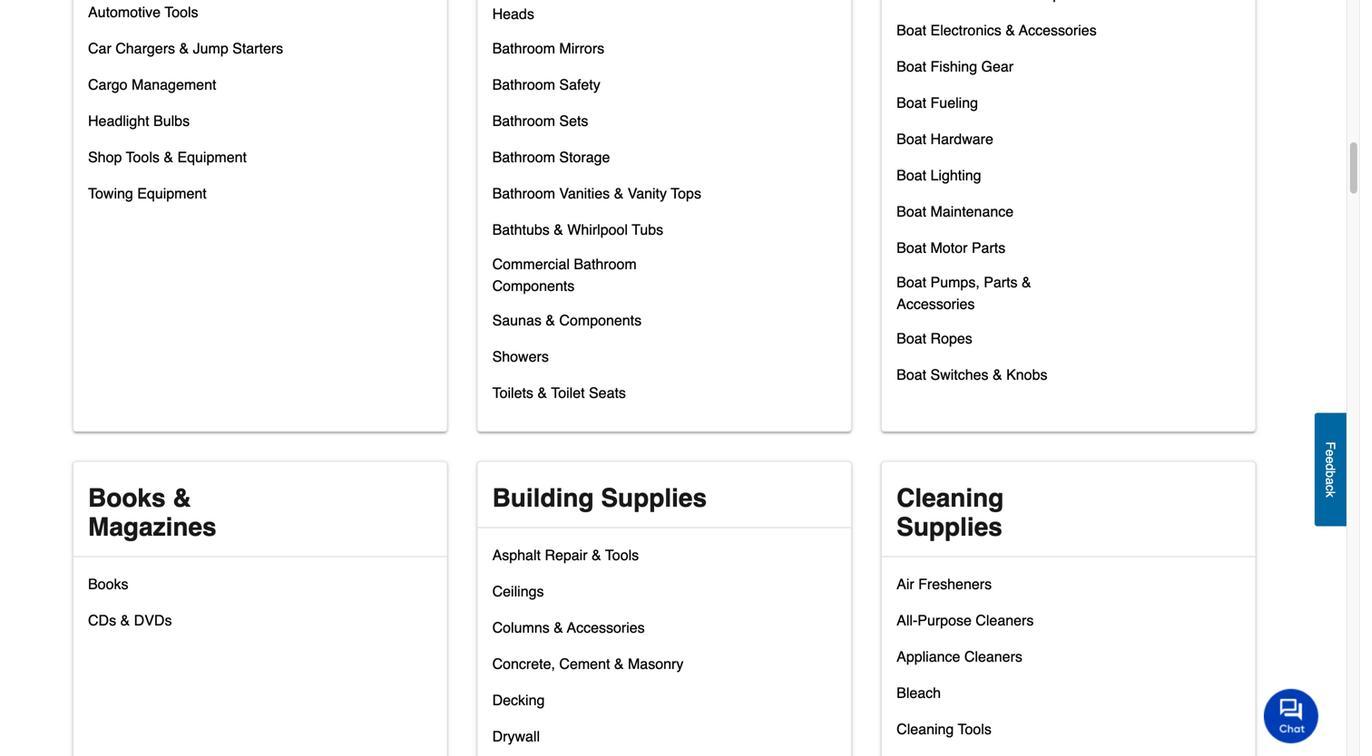 Task type: vqa. For each thing, say whether or not it's contained in the screenshot.
Screen related to Screen Frame Connectors
no



Task type: locate. For each thing, give the bounding box(es) containing it.
bathroom down whirlpool
[[574, 256, 637, 273]]

1 vertical spatial parts
[[984, 274, 1018, 291]]

bathroom vanities & vanity tops
[[492, 185, 702, 202]]

f e e d b a c k
[[1324, 442, 1338, 498]]

boat left electronics on the top of page
[[897, 22, 927, 39]]

2 vertical spatial accessories
[[567, 620, 645, 637]]

boat motor parts link
[[897, 235, 1006, 272]]

1 cleaning from the top
[[897, 484, 1004, 513]]

a
[[1324, 478, 1338, 485]]

lighting
[[931, 167, 982, 184]]

headlight bulbs link
[[88, 108, 190, 145]]

bathroom down the heads in the top left of the page
[[492, 40, 555, 57]]

parts for pumps,
[[984, 274, 1018, 291]]

parts right pumps,
[[984, 274, 1018, 291]]

boat ropes link
[[897, 326, 973, 363]]

building supplies link
[[478, 462, 851, 579]]

starters
[[232, 40, 283, 57]]

e up b
[[1324, 457, 1338, 464]]

columns & accessories
[[492, 620, 645, 637]]

masonry
[[628, 656, 684, 673]]

1 horizontal spatial accessories
[[897, 296, 975, 313]]

car
[[88, 40, 111, 57]]

bathroom up bathtubs
[[492, 185, 555, 202]]

boat electronics & accessories
[[897, 22, 1097, 39]]

5 boat from the top
[[897, 167, 927, 184]]

bathtubs & whirlpool tubs link
[[492, 217, 664, 254]]

1 vertical spatial components
[[559, 312, 642, 329]]

tubs
[[632, 221, 664, 238]]

boat switches & knobs
[[897, 367, 1048, 383]]

bathroom storage link
[[492, 145, 610, 181]]

&
[[615, 0, 625, 0], [1006, 22, 1016, 39], [179, 40, 189, 57], [164, 149, 173, 166], [614, 185, 624, 202], [554, 221, 563, 238], [1022, 274, 1032, 291], [546, 312, 555, 329], [993, 367, 1003, 383], [538, 385, 547, 402], [173, 484, 191, 513], [592, 547, 601, 564], [120, 613, 130, 629], [554, 620, 563, 637], [614, 656, 624, 673]]

supplies inside cleaning supplies
[[897, 513, 1003, 542]]

boat for boat hardware
[[897, 131, 927, 147]]

ceilings link
[[492, 579, 544, 616]]

boat for boat pumps, parts & accessories
[[897, 274, 927, 291]]

bathroom inside bathroom faucets & shower heads
[[492, 0, 555, 0]]

cleaners
[[976, 613, 1034, 629], [965, 649, 1023, 666]]

9 boat from the top
[[897, 330, 927, 347]]

tools down the headlight bulbs link
[[126, 149, 160, 166]]

cds
[[88, 613, 116, 629]]

tools for automotive
[[165, 4, 198, 20]]

commercial bathroom components link
[[492, 254, 703, 308]]

tools up car chargers & jump starters
[[165, 4, 198, 20]]

0 vertical spatial cleaners
[[976, 613, 1034, 629]]

tops
[[671, 185, 702, 202]]

10 boat from the top
[[897, 367, 927, 383]]

supplies inside 'link'
[[601, 484, 707, 513]]

boat left fishing at the right of page
[[897, 58, 927, 75]]

switches
[[931, 367, 989, 383]]

storage
[[559, 149, 610, 166]]

bathroom up the heads in the top left of the page
[[492, 0, 555, 0]]

bathroom down bathroom mirrors 'link'
[[492, 76, 555, 93]]

boat for boat ropes
[[897, 330, 927, 347]]

boat lighting
[[897, 167, 982, 184]]

towing equipment link
[[88, 181, 207, 217]]

cleaners up appliance cleaners
[[976, 613, 1034, 629]]

safety
[[559, 76, 601, 93]]

boat down boat lighting link
[[897, 203, 927, 220]]

accessories
[[1019, 22, 1097, 39], [897, 296, 975, 313], [567, 620, 645, 637]]

knobs
[[1007, 367, 1048, 383]]

0 vertical spatial accessories
[[1019, 22, 1097, 39]]

toilets & toilet seats link
[[492, 381, 626, 417]]

tools down appliance cleaners link
[[958, 721, 992, 738]]

tools
[[165, 4, 198, 20], [126, 149, 160, 166], [605, 547, 639, 564], [958, 721, 992, 738]]

& inside boat pumps, parts & accessories
[[1022, 274, 1032, 291]]

boat left lighting
[[897, 167, 927, 184]]

bathroom down bathroom sets link in the left top of the page
[[492, 149, 555, 166]]

boat for boat fishing gear
[[897, 58, 927, 75]]

cleaning up the fresheners on the bottom of the page
[[897, 484, 1004, 513]]

cargo management
[[88, 76, 216, 93]]

parts inside boat pumps, parts & accessories
[[984, 274, 1018, 291]]

sets
[[559, 112, 588, 129]]

1 books from the top
[[88, 484, 166, 513]]

boat
[[897, 22, 927, 39], [897, 58, 927, 75], [897, 94, 927, 111], [897, 131, 927, 147], [897, 167, 927, 184], [897, 203, 927, 220], [897, 240, 927, 256], [897, 274, 927, 291], [897, 330, 927, 347], [897, 367, 927, 383]]

boat down boat ropes "link"
[[897, 367, 927, 383]]

& inside "link"
[[614, 185, 624, 202]]

components inside saunas & components link
[[559, 312, 642, 329]]

0 vertical spatial cleaning
[[897, 484, 1004, 513]]

parts
[[972, 240, 1006, 256], [984, 274, 1018, 291]]

bathroom for bathroom mirrors
[[492, 40, 555, 57]]

boat down boat fueling link
[[897, 131, 927, 147]]

f
[[1324, 442, 1338, 450]]

cleaners down all-purpose cleaners link in the bottom of the page
[[965, 649, 1023, 666]]

boat left motor
[[897, 240, 927, 256]]

1 vertical spatial books
[[88, 576, 128, 593]]

8 boat from the top
[[897, 274, 927, 291]]

drywall
[[492, 729, 540, 746]]

pumps,
[[931, 274, 980, 291]]

1 boat from the top
[[897, 22, 927, 39]]

e up d
[[1324, 450, 1338, 457]]

1 horizontal spatial supplies
[[897, 513, 1003, 542]]

equipment down bulbs
[[177, 149, 247, 166]]

maintenance
[[931, 203, 1014, 220]]

books & magazines link
[[74, 462, 447, 579]]

0 vertical spatial books
[[88, 484, 166, 513]]

3 boat from the top
[[897, 94, 927, 111]]

boat for boat fueling
[[897, 94, 927, 111]]

0 horizontal spatial accessories
[[567, 620, 645, 637]]

boat inside boat pumps, parts & accessories
[[897, 274, 927, 291]]

0 horizontal spatial supplies
[[601, 484, 707, 513]]

automotive
[[88, 4, 161, 20]]

building
[[492, 484, 594, 513]]

books
[[88, 484, 166, 513], [88, 576, 128, 593]]

headlight bulbs
[[88, 112, 190, 129]]

boat left pumps,
[[897, 274, 927, 291]]

boat left "ropes"
[[897, 330, 927, 347]]

components down the 'commercial'
[[492, 278, 575, 294]]

bathroom for bathroom faucets & shower heads
[[492, 0, 555, 0]]

books for books & magazines
[[88, 484, 166, 513]]

6 boat from the top
[[897, 203, 927, 220]]

2 cleaning from the top
[[897, 721, 954, 738]]

toilets
[[492, 385, 534, 402]]

cleaning down bleach 'link'
[[897, 721, 954, 738]]

cement
[[559, 656, 610, 673]]

components inside 'commercial bathroom components'
[[492, 278, 575, 294]]

d
[[1324, 464, 1338, 471]]

parts right motor
[[972, 240, 1006, 256]]

1 vertical spatial accessories
[[897, 296, 975, 313]]

bathroom faucets & shower heads
[[492, 0, 678, 22]]

gear
[[982, 58, 1014, 75]]

components down commercial bathroom components link
[[559, 312, 642, 329]]

bathroom inside 'commercial bathroom components'
[[574, 256, 637, 273]]

bathroom down bathroom safety link
[[492, 112, 555, 129]]

equipment down shop tools & equipment link
[[137, 185, 207, 202]]

bathroom for bathroom storage
[[492, 149, 555, 166]]

1 vertical spatial cleaning
[[897, 721, 954, 738]]

decking link
[[492, 688, 545, 725]]

2 books from the top
[[88, 576, 128, 593]]

books & magazines
[[88, 484, 217, 542]]

cleaning supplies
[[897, 484, 1004, 542]]

0 vertical spatial parts
[[972, 240, 1006, 256]]

toilets & toilet seats
[[492, 385, 626, 402]]

cleaning
[[897, 484, 1004, 513], [897, 721, 954, 738]]

books inside 'books & magazines'
[[88, 484, 166, 513]]

2 boat from the top
[[897, 58, 927, 75]]

boat hardware
[[897, 131, 994, 147]]

boat for boat switches & knobs
[[897, 367, 927, 383]]

chargers
[[115, 40, 175, 57]]

4 boat from the top
[[897, 131, 927, 147]]

bathroom inside 'link'
[[492, 40, 555, 57]]

commercial bathroom components
[[492, 256, 637, 294]]

boat fishing gear
[[897, 58, 1014, 75]]

tools right 'repair'
[[605, 547, 639, 564]]

asphalt repair & tools link
[[492, 543, 639, 579]]

bathroom inside "link"
[[492, 185, 555, 202]]

boat left the 'fueling'
[[897, 94, 927, 111]]

motor
[[931, 240, 968, 256]]

7 boat from the top
[[897, 240, 927, 256]]

boat fishing gear link
[[897, 54, 1014, 90]]

0 vertical spatial components
[[492, 278, 575, 294]]

boat for boat lighting
[[897, 167, 927, 184]]

boat inside "link"
[[897, 330, 927, 347]]

supplies for cleaning supplies
[[897, 513, 1003, 542]]

car chargers & jump starters
[[88, 40, 283, 57]]

bathroom sets link
[[492, 108, 588, 145]]

dvds
[[134, 613, 172, 629]]

concrete,
[[492, 656, 555, 673]]

2 horizontal spatial accessories
[[1019, 22, 1097, 39]]

drywall link
[[492, 725, 540, 757]]



Task type: describe. For each thing, give the bounding box(es) containing it.
shop
[[88, 149, 122, 166]]

vanity
[[628, 185, 667, 202]]

tools for shop
[[126, 149, 160, 166]]

electronics
[[931, 22, 1002, 39]]

whirlpool
[[568, 221, 628, 238]]

cleaning tools
[[897, 721, 992, 738]]

air fresheners link
[[897, 572, 992, 608]]

bleach link
[[897, 681, 941, 717]]

concrete, cement & masonry link
[[492, 652, 684, 688]]

fishing
[[931, 58, 978, 75]]

bathroom for bathroom sets
[[492, 112, 555, 129]]

cds & dvds
[[88, 613, 172, 629]]

asphalt
[[492, 547, 541, 564]]

c
[[1324, 485, 1338, 492]]

appliance
[[897, 649, 961, 666]]

asphalt repair & tools
[[492, 547, 639, 564]]

bathroom storage
[[492, 149, 610, 166]]

boat for boat maintenance
[[897, 203, 927, 220]]

automotive tools link
[[88, 0, 198, 36]]

cargo
[[88, 76, 128, 93]]

chat invite button image
[[1264, 689, 1320, 744]]

& inside bathroom faucets & shower heads
[[615, 0, 625, 0]]

books for books
[[88, 576, 128, 593]]

shower
[[629, 0, 678, 0]]

2 e from the top
[[1324, 457, 1338, 464]]

commercial
[[492, 256, 570, 273]]

0 vertical spatial equipment
[[177, 149, 247, 166]]

bathroom safety link
[[492, 72, 601, 108]]

showers
[[492, 348, 549, 365]]

automotive tools
[[88, 4, 198, 20]]

boat pumps, parts & accessories link
[[897, 272, 1107, 326]]

components for commercial bathroom components
[[492, 278, 575, 294]]

components for saunas & components
[[559, 312, 642, 329]]

air fresheners
[[897, 576, 992, 593]]

1 vertical spatial equipment
[[137, 185, 207, 202]]

car chargers & jump starters link
[[88, 36, 283, 72]]

boat maintenance
[[897, 203, 1014, 220]]

bleach
[[897, 685, 941, 702]]

boat lighting link
[[897, 163, 982, 199]]

books link
[[88, 572, 128, 608]]

fresheners
[[919, 576, 992, 593]]

headlight
[[88, 112, 149, 129]]

seats
[[589, 385, 626, 402]]

supplies for building supplies
[[601, 484, 707, 513]]

saunas & components
[[492, 312, 642, 329]]

boat for boat electronics & accessories
[[897, 22, 927, 39]]

cargo management link
[[88, 72, 216, 108]]

towing
[[88, 185, 133, 202]]

cleaning for cleaning tools
[[897, 721, 954, 738]]

bathroom for bathroom safety
[[492, 76, 555, 93]]

boat for boat motor parts
[[897, 240, 927, 256]]

hardware
[[931, 131, 994, 147]]

bathroom for bathroom vanities & vanity tops
[[492, 185, 555, 202]]

repair
[[545, 547, 588, 564]]

f e e d b a c k button
[[1315, 413, 1347, 527]]

purpose
[[918, 613, 972, 629]]

bathroom mirrors link
[[492, 36, 605, 72]]

appliance cleaners link
[[897, 645, 1023, 681]]

ceilings
[[492, 584, 544, 600]]

boat pumps, parts & accessories
[[897, 274, 1032, 313]]

& inside 'books & magazines'
[[173, 484, 191, 513]]

air
[[897, 576, 915, 593]]

concrete, cement & masonry
[[492, 656, 684, 673]]

management
[[132, 76, 216, 93]]

accessories inside boat pumps, parts & accessories
[[897, 296, 975, 313]]

saunas
[[492, 312, 542, 329]]

shop tools & equipment
[[88, 149, 247, 166]]

all-
[[897, 613, 918, 629]]

decking
[[492, 692, 545, 709]]

cleaning for cleaning supplies
[[897, 484, 1004, 513]]

heads
[[492, 5, 534, 22]]

mirrors
[[559, 40, 605, 57]]

1 e from the top
[[1324, 450, 1338, 457]]

cleaning supplies link
[[882, 462, 1256, 579]]

parts for motor
[[972, 240, 1006, 256]]

bathtubs & whirlpool tubs
[[492, 221, 664, 238]]

bathroom faucets & shower heads link
[[492, 0, 703, 36]]

toilet
[[551, 385, 585, 402]]

cds & dvds link
[[88, 608, 172, 645]]

building supplies
[[492, 484, 707, 513]]

faucets
[[559, 0, 611, 0]]

bathtubs
[[492, 221, 550, 238]]

showers link
[[492, 344, 549, 381]]

bulbs
[[153, 112, 190, 129]]

boat switches & knobs link
[[897, 363, 1048, 399]]

tools for cleaning
[[958, 721, 992, 738]]

all-purpose cleaners link
[[897, 608, 1034, 645]]

1 vertical spatial cleaners
[[965, 649, 1023, 666]]

fueling
[[931, 94, 978, 111]]

boat maintenance link
[[897, 199, 1014, 235]]

jump
[[193, 40, 228, 57]]

boat hardware link
[[897, 127, 994, 163]]

columns
[[492, 620, 550, 637]]



